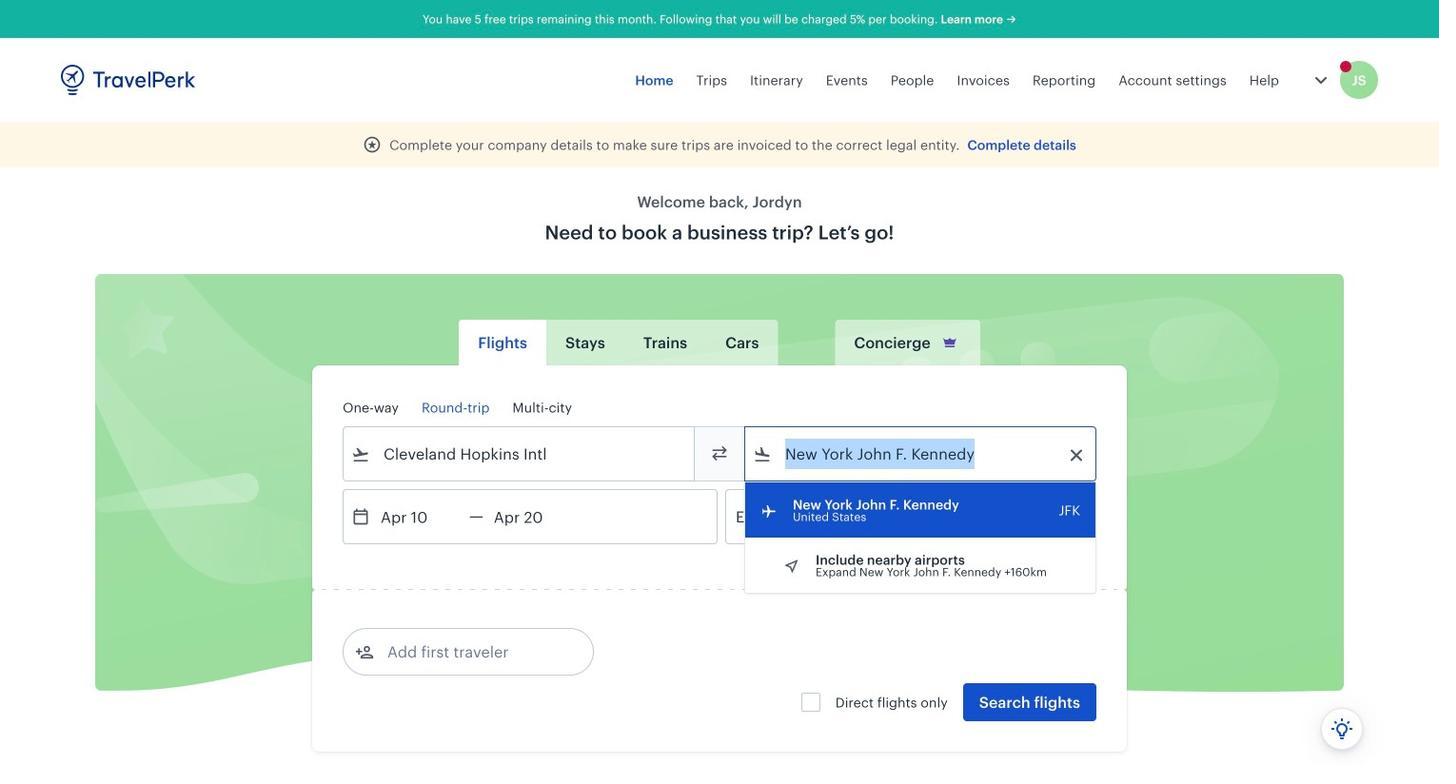 Task type: describe. For each thing, give the bounding box(es) containing it.
To search field
[[772, 439, 1071, 469]]

Return text field
[[483, 490, 582, 544]]



Task type: locate. For each thing, give the bounding box(es) containing it.
From search field
[[370, 439, 669, 469]]

Add first traveler search field
[[374, 637, 572, 667]]

Depart text field
[[370, 490, 469, 544]]



